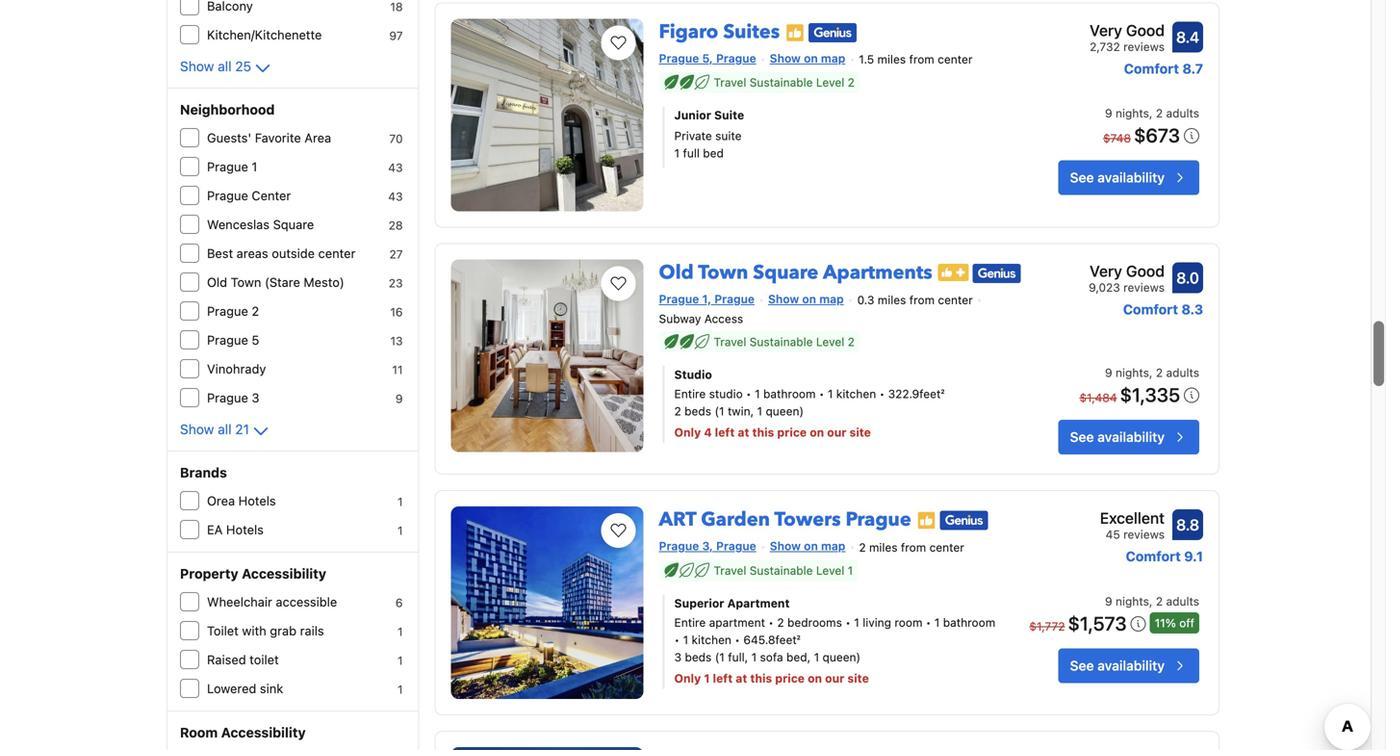 Task type: vqa. For each thing, say whether or not it's contained in the screenshot.
This property is part of our Preferred Partner Program. It's committed to providing excellent service and good value. It'll pay us a higher commission if you make a booking. image related to Figaro Suites
yes



Task type: describe. For each thing, give the bounding box(es) containing it.
full
[[683, 146, 700, 160]]

twin,
[[728, 404, 754, 418]]

art garden towers prague
[[659, 507, 912, 533]]

from for figaro suites
[[909, 53, 935, 66]]

nights for prague
[[1116, 594, 1150, 608]]

apartment
[[709, 616, 765, 629]]

availability for prague
[[1098, 658, 1165, 673]]

2 up $1,335
[[1156, 366, 1163, 379]]

room
[[895, 616, 923, 629]]

beds inside superior apartment entire apartment • 2 bedrooms • 1 living room • 1 bathroom • 1 kitchen • 645.8feet² 3 beds (1 full, 1 sofa bed, 1 queen) only 1 left at this price on our site
[[685, 650, 712, 664]]

room accessibility
[[180, 725, 306, 740]]

2 up $673
[[1156, 107, 1163, 120]]

• up twin,
[[746, 387, 752, 401]]

• down superior
[[675, 633, 680, 646]]

show all 21 button
[[180, 420, 272, 443]]

scored 8.0 element
[[1173, 262, 1204, 293]]

guests'
[[207, 130, 252, 145]]

show for art
[[770, 539, 801, 553]]

0 vertical spatial square
[[273, 217, 314, 232]]

old town square apartments
[[659, 259, 933, 286]]

center
[[252, 188, 291, 203]]

1 adults from the top
[[1167, 107, 1200, 120]]

prague center
[[207, 188, 291, 203]]

hotels for orea hotels
[[238, 493, 276, 508]]

45
[[1106, 528, 1121, 541]]

(stare
[[265, 275, 300, 289]]

junior suite private suite 1 full bed
[[675, 109, 745, 160]]

1 horizontal spatial this property is part of our preferred partner program. it's committed to providing excellent service and good value. it'll pay us a higher commission if you make a booking. image
[[917, 511, 937, 530]]

very for old town square apartments
[[1090, 262, 1123, 280]]

garden
[[701, 507, 770, 533]]

suite
[[716, 129, 742, 143]]

$1,573
[[1068, 612, 1127, 634]]

old for old town (stare mesto)
[[207, 275, 227, 289]]

5,
[[702, 51, 713, 65]]

wenceslas square
[[207, 217, 314, 232]]

art garden towers prague link
[[659, 499, 912, 533]]

see for apartments
[[1070, 429, 1094, 445]]

2 inside superior apartment entire apartment • 2 bedrooms • 1 living room • 1 bathroom • 1 kitchen • 645.8feet² 3 beds (1 full, 1 sofa bed, 1 queen) only 1 left at this price on our site
[[777, 616, 784, 629]]

9.1
[[1185, 548, 1204, 564]]

prague up access
[[715, 292, 755, 306]]

prague down the art
[[659, 539, 699, 553]]

8.3
[[1182, 301, 1204, 317]]

comfort for prague
[[1126, 548, 1181, 564]]

prague left 5
[[207, 333, 248, 347]]

subway
[[659, 312, 701, 325]]

all for 25
[[218, 58, 232, 74]]

see availability link for apartments
[[1059, 420, 1200, 455]]

6
[[396, 596, 403, 610]]

2 up "junior suite" link
[[848, 76, 855, 89]]

9 for old town square apartments
[[1105, 366, 1113, 379]]

left inside the studio entire studio • 1 bathroom • 1 kitchen • 322.9feet² 2 beds (1 twin, 1 queen) only 4 left at this price on our site
[[715, 426, 735, 439]]

prague down figaro
[[659, 51, 699, 65]]

full,
[[728, 650, 748, 664]]

ea hotels
[[207, 522, 264, 537]]

miles for figaro suites
[[878, 53, 906, 66]]

miles for art garden towers prague
[[869, 541, 898, 554]]

see availability for apartments
[[1070, 429, 1165, 445]]

reviews inside excellent 45 reviews
[[1124, 528, 1165, 541]]

70
[[389, 132, 403, 145]]

studio entire studio • 1 bathroom • 1 kitchen • 322.9feet² 2 beds (1 twin, 1 queen) only 4 left at this price on our site
[[675, 368, 945, 439]]

1 vertical spatial this property is part of our preferred partner program. it's committed to providing excellent service and good value. it'll pay us a higher commission if you make a booking. image
[[917, 511, 937, 530]]

0.3 miles from center subway access
[[659, 293, 973, 325]]

figaro
[[659, 19, 719, 45]]

map for suites
[[821, 51, 846, 65]]

our inside superior apartment entire apartment • 2 bedrooms • 1 living room • 1 bathroom • 1 kitchen • 645.8feet² 3 beds (1 full, 1 sofa bed, 1 queen) only 1 left at this price on our site
[[825, 672, 845, 685]]

23
[[389, 276, 403, 290]]

old town square apartments image
[[451, 259, 644, 452]]

wenceslas
[[207, 217, 270, 232]]

map for town
[[820, 292, 844, 306]]

adults for prague
[[1167, 594, 1200, 608]]

2 up 5
[[252, 304, 259, 318]]

8.8
[[1177, 516, 1200, 534]]

322.9feet²
[[888, 387, 945, 401]]

0.3
[[858, 293, 875, 307]]

ea
[[207, 522, 223, 537]]

travel sustainable level 2 for suites
[[714, 76, 855, 89]]

, for apartments
[[1150, 366, 1153, 379]]

• left 322.9feet²
[[880, 387, 885, 401]]

prague right 5, at the top
[[716, 51, 757, 65]]

16
[[390, 305, 403, 319]]

2 up 'studio' link
[[848, 335, 855, 349]]

only inside superior apartment entire apartment • 2 bedrooms • 1 living room • 1 bathroom • 1 kitchen • 645.8feet² 3 beds (1 full, 1 sofa bed, 1 queen) only 1 left at this price on our site
[[675, 672, 701, 685]]

11%
[[1155, 616, 1177, 630]]

645.8feet²
[[744, 633, 801, 646]]

prague up subway in the top of the page
[[659, 292, 699, 306]]

1 9 nights , 2 adults from the top
[[1105, 107, 1200, 120]]

show all 25
[[180, 58, 251, 74]]

level for garden
[[816, 564, 845, 577]]

1.5
[[859, 53, 874, 66]]

this property is part of our preferred plus program. it's committed to providing outstanding service and excellent value. it'll pay us a higher commission if you make a booking. image
[[939, 264, 969, 281]]

neighborhood
[[180, 102, 275, 117]]

show for figaro
[[770, 51, 801, 65]]

travel for garden
[[714, 564, 747, 577]]

beds inside the studio entire studio • 1 bathroom • 1 kitchen • 322.9feet² 2 beds (1 twin, 1 queen) only 4 left at this price on our site
[[685, 404, 712, 418]]

suite
[[714, 109, 745, 122]]

areas
[[237, 246, 268, 260]]

only inside the studio entire studio • 1 bathroom • 1 kitchen • 322.9feet² 2 beds (1 twin, 1 queen) only 4 left at this price on our site
[[675, 426, 701, 439]]

toilet with grab rails
[[207, 623, 324, 638]]

2,732
[[1090, 40, 1121, 53]]

8.7
[[1183, 61, 1204, 76]]

• down 'studio' link
[[819, 387, 825, 401]]

prague up prague 5
[[207, 304, 248, 318]]

brands
[[180, 465, 227, 480]]

towers
[[775, 507, 841, 533]]

0 horizontal spatial this property is part of our preferred partner program. it's committed to providing excellent service and good value. it'll pay us a higher commission if you make a booking. image
[[786, 23, 805, 42]]

prague up "2 miles from center"
[[846, 507, 912, 533]]

bed
[[703, 146, 724, 160]]

raised
[[207, 652, 246, 667]]

see availability for prague
[[1070, 658, 1165, 673]]

lowered
[[207, 681, 256, 696]]

1 vertical spatial square
[[753, 259, 819, 286]]

show all 25 button
[[180, 57, 275, 80]]

at inside the studio entire studio • 1 bathroom • 1 kitchen • 322.9feet² 2 beds (1 twin, 1 queen) only 4 left at this price on our site
[[738, 426, 750, 439]]

good for old town square apartments
[[1127, 262, 1165, 280]]

price inside the studio entire studio • 1 bathroom • 1 kitchen • 322.9feet² 2 beds (1 twin, 1 queen) only 4 left at this price on our site
[[777, 426, 807, 439]]

old town (stare mesto)
[[207, 275, 345, 289]]

on for suites
[[804, 51, 818, 65]]

see for prague
[[1070, 658, 1094, 673]]

comfort for apartments
[[1123, 301, 1179, 317]]

comfort 8.7
[[1124, 61, 1204, 76]]

at inside superior apartment entire apartment • 2 bedrooms • 1 living room • 1 bathroom • 1 kitchen • 645.8feet² 3 beds (1 full, 1 sofa bed, 1 queen) only 1 left at this price on our site
[[736, 672, 748, 685]]

area
[[305, 130, 331, 145]]

11
[[392, 363, 403, 376]]

entire inside the studio entire studio • 1 bathroom • 1 kitchen • 322.9feet² 2 beds (1 twin, 1 queen) only 4 left at this price on our site
[[675, 387, 706, 401]]

level for suites
[[816, 76, 845, 89]]

2 up 'superior apartment' link
[[859, 541, 866, 554]]

studio
[[675, 368, 712, 381]]

our inside the studio entire studio • 1 bathroom • 1 kitchen • 322.9feet² 2 beds (1 twin, 1 queen) only 4 left at this price on our site
[[827, 426, 847, 439]]

all for 21
[[218, 421, 232, 437]]

superior apartment link
[[675, 594, 1000, 612]]

scored 8.8 element
[[1173, 509, 1204, 540]]

see availability link for prague
[[1059, 648, 1200, 683]]

accessibility for property accessibility
[[242, 566, 327, 582]]

3 inside superior apartment entire apartment • 2 bedrooms • 1 living room • 1 bathroom • 1 kitchen • 645.8feet² 3 beds (1 full, 1 sofa bed, 1 queen) only 1 left at this price on our site
[[675, 650, 682, 664]]

prague 5, prague
[[659, 51, 757, 65]]

prague 2
[[207, 304, 259, 318]]

apartments
[[823, 259, 933, 286]]

8.0
[[1177, 269, 1200, 287]]

, for prague
[[1150, 594, 1153, 608]]

this inside superior apartment entire apartment • 2 bedrooms • 1 living room • 1 bathroom • 1 kitchen • 645.8feet² 3 beds (1 full, 1 sofa bed, 1 queen) only 1 left at this price on our site
[[751, 672, 772, 685]]

prague down guests'
[[207, 159, 248, 174]]

$673
[[1134, 124, 1181, 147]]

very good 2,732 reviews
[[1090, 21, 1165, 53]]

9 for figaro suites
[[1105, 107, 1113, 120]]

junior
[[675, 109, 712, 122]]

1 availability from the top
[[1098, 170, 1165, 186]]

old for old town square apartments
[[659, 259, 694, 286]]

off
[[1180, 616, 1195, 630]]

town for (stare
[[231, 275, 261, 289]]

show on map for town
[[768, 292, 844, 306]]

superior apartment entire apartment • 2 bedrooms • 1 living room • 1 bathroom • 1 kitchen • 645.8feet² 3 beds (1 full, 1 sofa bed, 1 queen) only 1 left at this price on our site
[[675, 596, 996, 685]]

bed,
[[787, 650, 811, 664]]

prague 3
[[207, 390, 260, 405]]

bathroom inside superior apartment entire apartment • 2 bedrooms • 1 living room • 1 bathroom • 1 kitchen • 645.8feet² 3 beds (1 full, 1 sofa bed, 1 queen) only 1 left at this price on our site
[[943, 616, 996, 629]]

13
[[390, 334, 403, 348]]

private
[[675, 129, 712, 143]]

sink
[[260, 681, 283, 696]]

town for square
[[698, 259, 748, 286]]

• up 645.8feet² at the right of the page
[[769, 616, 774, 629]]

0 vertical spatial this property is part of our preferred partner program. it's committed to providing excellent service and good value. it'll pay us a higher commission if you make a booking. image
[[786, 23, 805, 42]]

prague 5
[[207, 333, 259, 347]]

sustainable for garden
[[750, 564, 813, 577]]

21
[[235, 421, 249, 437]]

wheelchair
[[207, 595, 272, 609]]

grab
[[270, 623, 297, 638]]

• down 'superior apartment' link
[[846, 616, 851, 629]]



Task type: locate. For each thing, give the bounding box(es) containing it.
0 vertical spatial kitchen
[[837, 387, 876, 401]]

9 for art garden towers prague
[[1105, 594, 1113, 608]]

2 nights from the top
[[1116, 366, 1150, 379]]

entire
[[675, 387, 706, 401], [675, 616, 706, 629]]

queen) right twin,
[[766, 404, 804, 418]]

all left 25
[[218, 58, 232, 74]]

all inside 'dropdown button'
[[218, 421, 232, 437]]

, down comfort 9.1
[[1150, 594, 1153, 608]]

excellent element
[[1100, 507, 1165, 530]]

0 horizontal spatial old
[[207, 275, 227, 289]]

suites
[[723, 19, 780, 45]]

1 vertical spatial travel
[[714, 335, 747, 349]]

1 (1 from the top
[[715, 404, 725, 418]]

travel sustainable level 2 down the 0.3 miles from center subway access
[[714, 335, 855, 349]]

show on map down old town square apartments
[[768, 292, 844, 306]]

orea hotels
[[207, 493, 276, 508]]

• right room
[[926, 616, 932, 629]]

on for garden
[[804, 539, 818, 553]]

1 only from the top
[[675, 426, 701, 439]]

see availability link down $1,335
[[1059, 420, 1200, 455]]

0 vertical spatial reviews
[[1124, 40, 1165, 53]]

bathroom
[[764, 387, 816, 401], [943, 616, 996, 629]]

18
[[390, 0, 403, 13]]

2 9 nights , 2 adults from the top
[[1105, 366, 1200, 379]]

scored 8.4 element
[[1173, 22, 1204, 52]]

2 sustainable from the top
[[750, 335, 813, 349]]

only down superior
[[675, 672, 701, 685]]

miles inside the 0.3 miles from center subway access
[[878, 293, 906, 307]]

1 vertical spatial 9 nights , 2 adults
[[1105, 366, 1200, 379]]

figaro suites
[[659, 19, 780, 45]]

sustainable for suites
[[750, 76, 813, 89]]

3 see from the top
[[1070, 658, 1094, 673]]

2 only from the top
[[675, 672, 701, 685]]

availability down $748
[[1098, 170, 1165, 186]]

kitchen inside superior apartment entire apartment • 2 bedrooms • 1 living room • 1 bathroom • 1 kitchen • 645.8feet² 3 beds (1 full, 1 sofa bed, 1 queen) only 1 left at this price on our site
[[692, 633, 732, 646]]

reviews inside very good 2,732 reviews
[[1124, 40, 1165, 53]]

reviews
[[1124, 40, 1165, 53], [1124, 281, 1165, 294], [1124, 528, 1165, 541]]

1 horizontal spatial square
[[753, 259, 819, 286]]

junior suite link
[[675, 107, 1000, 124]]

1 vertical spatial left
[[713, 672, 733, 685]]

level up "junior suite" link
[[816, 76, 845, 89]]

very good 9,023 reviews
[[1089, 262, 1165, 294]]

43 for prague 1
[[388, 161, 403, 174]]

this property is part of our preferred partner program. it's committed to providing excellent service and good value. it'll pay us a higher commission if you make a booking. image
[[786, 23, 805, 42], [917, 511, 937, 530]]

3 nights from the top
[[1116, 594, 1150, 608]]

this down twin,
[[753, 426, 774, 439]]

map for garden
[[821, 539, 846, 553]]

0 vertical spatial at
[[738, 426, 750, 439]]

very inside very good 9,023 reviews
[[1090, 262, 1123, 280]]

level for town
[[816, 335, 845, 349]]

0 vertical spatial 43
[[388, 161, 403, 174]]

0 vertical spatial see availability
[[1070, 170, 1165, 186]]

site inside superior apartment entire apartment • 2 bedrooms • 1 living room • 1 bathroom • 1 kitchen • 645.8feet² 3 beds (1 full, 1 sofa bed, 1 queen) only 1 left at this price on our site
[[848, 672, 869, 685]]

0 vertical spatial queen)
[[766, 404, 804, 418]]

sustainable down the suites
[[750, 76, 813, 89]]

level up 'studio' link
[[816, 335, 845, 349]]

3
[[252, 390, 260, 405], [675, 650, 682, 664]]

3 adults from the top
[[1167, 594, 1200, 608]]

2 availability from the top
[[1098, 429, 1165, 445]]

1 vertical spatial 43
[[388, 190, 403, 203]]

0 horizontal spatial this property is part of our preferred partner program. it's committed to providing excellent service and good value. it'll pay us a higher commission if you make a booking. image
[[786, 23, 805, 42]]

see availability down $1,484
[[1070, 429, 1165, 445]]

this property is part of our preferred partner program. it's committed to providing excellent service and good value. it'll pay us a higher commission if you make a booking. image up "2 miles from center"
[[917, 511, 937, 530]]

best
[[207, 246, 233, 260]]

1 vertical spatial see
[[1070, 429, 1094, 445]]

left
[[715, 426, 735, 439], [713, 672, 733, 685]]

this property is part of our preferred partner program. it's committed to providing excellent service and good value. it'll pay us a higher commission if you make a booking. image
[[786, 23, 805, 42], [917, 511, 937, 530]]

0 vertical spatial 3
[[252, 390, 260, 405]]

travel for town
[[714, 335, 747, 349]]

9 nights , 2 adults for prague
[[1105, 594, 1200, 608]]

, up $673
[[1150, 107, 1153, 120]]

kitchen inside the studio entire studio • 1 bathroom • 1 kitchen • 322.9feet² 2 beds (1 twin, 1 queen) only 4 left at this price on our site
[[837, 387, 876, 401]]

3 availability from the top
[[1098, 658, 1165, 673]]

left inside superior apartment entire apartment • 2 bedrooms • 1 living room • 1 bathroom • 1 kitchen • 645.8feet² 3 beds (1 full, 1 sofa bed, 1 queen) only 1 left at this price on our site
[[713, 672, 733, 685]]

28
[[389, 219, 403, 232]]

3 sustainable from the top
[[750, 564, 813, 577]]

2 vertical spatial reviews
[[1124, 528, 1165, 541]]

2 vertical spatial from
[[901, 541, 927, 554]]

nights up $1,335
[[1116, 366, 1150, 379]]

2 up 645.8feet² at the right of the page
[[777, 616, 784, 629]]

entire down superior
[[675, 616, 706, 629]]

0 vertical spatial ,
[[1150, 107, 1153, 120]]

kitchen down apartment
[[692, 633, 732, 646]]

prague 1
[[207, 159, 257, 174]]

0 vertical spatial beds
[[685, 404, 712, 418]]

1 vertical spatial very good element
[[1089, 259, 1165, 282]]

1 see availability link from the top
[[1059, 161, 1200, 195]]

2 vertical spatial miles
[[869, 541, 898, 554]]

2 see from the top
[[1070, 429, 1094, 445]]

0 vertical spatial good
[[1127, 21, 1165, 39]]

availability down $1,573
[[1098, 658, 1165, 673]]

1 vertical spatial ,
[[1150, 366, 1153, 379]]

center for best areas outside center
[[318, 246, 356, 260]]

show on map for suites
[[770, 51, 846, 65]]

0 vertical spatial only
[[675, 426, 701, 439]]

square up the 0.3 miles from center subway access
[[753, 259, 819, 286]]

see
[[1070, 170, 1094, 186], [1070, 429, 1094, 445], [1070, 658, 1094, 673]]

all left 21
[[218, 421, 232, 437]]

genius discounts available at this property. image
[[809, 23, 857, 42], [809, 23, 857, 42], [973, 264, 1021, 283], [973, 264, 1021, 283], [941, 511, 989, 530], [941, 511, 989, 530]]

1 vertical spatial 3
[[675, 650, 682, 664]]

2 see availability link from the top
[[1059, 420, 1200, 455]]

queen) inside superior apartment entire apartment • 2 bedrooms • 1 living room • 1 bathroom • 1 kitchen • 645.8feet² 3 beds (1 full, 1 sofa bed, 1 queen) only 1 left at this price on our site
[[823, 650, 861, 664]]

27
[[389, 247, 403, 261]]

1 see availability from the top
[[1070, 170, 1165, 186]]

show for old
[[768, 292, 799, 306]]

9 up $1,573
[[1105, 594, 1113, 608]]

2 reviews from the top
[[1124, 281, 1165, 294]]

bathroom right room
[[943, 616, 996, 629]]

see availability link down $1,573
[[1059, 648, 1200, 683]]

on inside the studio entire studio • 1 bathroom • 1 kitchen • 322.9feet² 2 beds (1 twin, 1 queen) only 4 left at this price on our site
[[810, 426, 824, 439]]

1 horizontal spatial old
[[659, 259, 694, 286]]

2 43 from the top
[[388, 190, 403, 203]]

accessibility down sink on the bottom left of page
[[221, 725, 306, 740]]

queen) inside the studio entire studio • 1 bathroom • 1 kitchen • 322.9feet² 2 beds (1 twin, 1 queen) only 4 left at this price on our site
[[766, 404, 804, 418]]

0 vertical spatial very
[[1090, 21, 1123, 39]]

show on map left 1.5
[[770, 51, 846, 65]]

show inside 'show all 21' 'dropdown button'
[[180, 421, 214, 437]]

1 reviews from the top
[[1124, 40, 1165, 53]]

1 nights from the top
[[1116, 107, 1150, 120]]

prague down garden
[[716, 539, 757, 553]]

adults
[[1167, 107, 1200, 120], [1167, 366, 1200, 379], [1167, 594, 1200, 608]]

prague down vinohrady at the left
[[207, 390, 248, 405]]

1 vertical spatial all
[[218, 421, 232, 437]]

3 reviews from the top
[[1124, 528, 1165, 541]]

2 up 11%
[[1156, 594, 1163, 608]]

2 very from the top
[[1090, 262, 1123, 280]]

1 vertical spatial at
[[736, 672, 748, 685]]

0 vertical spatial entire
[[675, 387, 706, 401]]

0 vertical spatial see availability link
[[1059, 161, 1200, 195]]

good up comfort 8.7
[[1127, 21, 1165, 39]]

0 vertical spatial from
[[909, 53, 935, 66]]

2 beds from the top
[[685, 650, 712, 664]]

2 vertical spatial map
[[821, 539, 846, 553]]

0 vertical spatial adults
[[1167, 107, 1200, 120]]

queen) right "bed,"
[[823, 650, 861, 664]]

entire down studio
[[675, 387, 706, 401]]

2 vertical spatial show on map
[[770, 539, 846, 553]]

1 vertical spatial sustainable
[[750, 335, 813, 349]]

1 good from the top
[[1127, 21, 1165, 39]]

2 vertical spatial sustainable
[[750, 564, 813, 577]]

1 inside junior suite private suite 1 full bed
[[675, 146, 680, 160]]

0 vertical spatial this
[[753, 426, 774, 439]]

2 travel sustainable level 2 from the top
[[714, 335, 855, 349]]

1 vertical spatial map
[[820, 292, 844, 306]]

2 (1 from the top
[[715, 650, 725, 664]]

very inside very good 2,732 reviews
[[1090, 21, 1123, 39]]

(1 down studio
[[715, 404, 725, 418]]

sustainable down the 0.3 miles from center subway access
[[750, 335, 813, 349]]

1 travel from the top
[[714, 76, 747, 89]]

outside
[[272, 246, 315, 260]]

9 up $748
[[1105, 107, 1113, 120]]

1 vertical spatial very
[[1090, 262, 1123, 280]]

1 vertical spatial show on map
[[768, 292, 844, 306]]

0 vertical spatial level
[[816, 76, 845, 89]]

travel sustainable level 2 for town
[[714, 335, 855, 349]]

center for 0.3 miles from center subway access
[[938, 293, 973, 307]]

rails
[[300, 623, 324, 638]]

accessibility up wheelchair accessible
[[242, 566, 327, 582]]

1 vertical spatial this property is part of our preferred partner program. it's committed to providing excellent service and good value. it'll pay us a higher commission if you make a booking. image
[[917, 511, 937, 530]]

reviews for figaro suites
[[1124, 40, 1165, 53]]

show on map for garden
[[770, 539, 846, 553]]

1 vertical spatial accessibility
[[221, 725, 306, 740]]

0 vertical spatial price
[[777, 426, 807, 439]]

1 sustainable from the top
[[750, 76, 813, 89]]

adults up $1,335
[[1167, 366, 1200, 379]]

toilet
[[250, 652, 279, 667]]

very good element for old town square apartments
[[1089, 259, 1165, 282]]

good up comfort 8.3
[[1127, 262, 1165, 280]]

1 vertical spatial queen)
[[823, 650, 861, 664]]

queen)
[[766, 404, 804, 418], [823, 650, 861, 664]]

price down "bed,"
[[775, 672, 805, 685]]

2 good from the top
[[1127, 262, 1165, 280]]

1 vertical spatial site
[[848, 672, 869, 685]]

site inside the studio entire studio • 1 bathroom • 1 kitchen • 322.9feet² 2 beds (1 twin, 1 queen) only 4 left at this price on our site
[[850, 426, 871, 439]]

travel down 'prague 3, prague'
[[714, 564, 747, 577]]

9 down 11
[[396, 392, 403, 405]]

2 down studio
[[675, 404, 682, 418]]

reviews down 'excellent'
[[1124, 528, 1165, 541]]

1 vertical spatial see availability
[[1070, 429, 1165, 445]]

best areas outside center
[[207, 246, 356, 260]]

on inside superior apartment entire apartment • 2 bedrooms • 1 living room • 1 bathroom • 1 kitchen • 645.8feet² 3 beds (1 full, 1 sofa bed, 1 queen) only 1 left at this price on our site
[[808, 672, 822, 685]]

guests' favorite area
[[207, 130, 331, 145]]

1 , from the top
[[1150, 107, 1153, 120]]

0 horizontal spatial queen)
[[766, 404, 804, 418]]

1 vertical spatial see availability link
[[1059, 420, 1200, 455]]

1 horizontal spatial this property is part of our preferred partner program. it's committed to providing excellent service and good value. it'll pay us a higher commission if you make a booking. image
[[917, 511, 937, 530]]

0 vertical spatial very good element
[[1090, 19, 1165, 42]]

sustainable up the apartment
[[750, 564, 813, 577]]

this inside the studio entire studio • 1 bathroom • 1 kitchen • 322.9feet² 2 beds (1 twin, 1 queen) only 4 left at this price on our site
[[753, 426, 774, 439]]

this down the sofa
[[751, 672, 772, 685]]

1.5 miles from center
[[859, 53, 973, 66]]

5
[[252, 333, 259, 347]]

from down apartments
[[910, 293, 935, 307]]

availability for apartments
[[1098, 429, 1165, 445]]

$1,484
[[1080, 391, 1118, 404]]

center for 1.5 miles from center
[[938, 53, 973, 66]]

• down apartment
[[735, 633, 740, 646]]

vinohrady
[[207, 362, 266, 376]]

prague 3, prague
[[659, 539, 757, 553]]

1 vertical spatial reviews
[[1124, 281, 1165, 294]]

beds left full,
[[685, 650, 712, 664]]

on down "bed,"
[[808, 672, 822, 685]]

old down 'best'
[[207, 275, 227, 289]]

1 see from the top
[[1070, 170, 1094, 186]]

9 up $1,484
[[1105, 366, 1113, 379]]

1 horizontal spatial 3
[[675, 650, 682, 664]]

0 vertical spatial sustainable
[[750, 76, 813, 89]]

good for figaro suites
[[1127, 21, 1165, 39]]

2 entire from the top
[[675, 616, 706, 629]]

1 vertical spatial level
[[816, 335, 845, 349]]

price inside superior apartment entire apartment • 2 bedrooms • 1 living room • 1 bathroom • 1 kitchen • 645.8feet² 3 beds (1 full, 1 sofa bed, 1 queen) only 1 left at this price on our site
[[775, 672, 805, 685]]

apartment
[[728, 596, 790, 610]]

1 vertical spatial bathroom
[[943, 616, 996, 629]]

show
[[770, 51, 801, 65], [180, 58, 214, 74], [768, 292, 799, 306], [180, 421, 214, 437], [770, 539, 801, 553]]

availability down $1,335
[[1098, 429, 1165, 445]]

1 vertical spatial our
[[825, 672, 845, 685]]

9,023
[[1089, 281, 1121, 294]]

excellent 45 reviews
[[1100, 509, 1165, 541]]

1 vertical spatial comfort
[[1123, 301, 1179, 317]]

2 , from the top
[[1150, 366, 1153, 379]]

see availability link down $748
[[1059, 161, 1200, 195]]

good inside very good 9,023 reviews
[[1127, 262, 1165, 280]]

on
[[804, 51, 818, 65], [802, 292, 817, 306], [810, 426, 824, 439], [804, 539, 818, 553], [808, 672, 822, 685]]

prague
[[659, 51, 699, 65], [716, 51, 757, 65], [207, 159, 248, 174], [207, 188, 248, 203], [659, 292, 699, 306], [715, 292, 755, 306], [207, 304, 248, 318], [207, 333, 248, 347], [207, 390, 248, 405], [846, 507, 912, 533], [659, 539, 699, 553], [716, 539, 757, 553]]

center
[[938, 53, 973, 66], [318, 246, 356, 260], [938, 293, 973, 307], [930, 541, 965, 554]]

2 travel from the top
[[714, 335, 747, 349]]

this property is part of our preferred plus program. it's committed to providing outstanding service and excellent value. it'll pay us a higher commission if you make a booking. image
[[939, 264, 969, 281]]

accessibility for room accessibility
[[221, 725, 306, 740]]

0 vertical spatial all
[[218, 58, 232, 74]]

1 vertical spatial travel sustainable level 2
[[714, 335, 855, 349]]

map left 1.5
[[821, 51, 846, 65]]

comfort 8.3
[[1123, 301, 1204, 317]]

center inside the 0.3 miles from center subway access
[[938, 293, 973, 307]]

show up brands
[[180, 421, 214, 437]]

1 vertical spatial this
[[751, 672, 772, 685]]

43 for prague center
[[388, 190, 403, 203]]

with
[[242, 623, 267, 638]]

bathroom inside the studio entire studio • 1 bathroom • 1 kitchen • 322.9feet² 2 beds (1 twin, 1 queen) only 4 left at this price on our site
[[764, 387, 816, 401]]

2 vertical spatial see
[[1070, 658, 1094, 673]]

3 9 nights , 2 adults from the top
[[1105, 594, 1200, 608]]

hotels for ea hotels
[[226, 522, 264, 537]]

1 travel sustainable level 2 from the top
[[714, 76, 855, 89]]

1 very from the top
[[1090, 21, 1123, 39]]

(1 inside the studio entire studio • 1 bathroom • 1 kitchen • 322.9feet² 2 beds (1 twin, 1 queen) only 4 left at this price on our site
[[715, 404, 725, 418]]

nights for apartments
[[1116, 366, 1150, 379]]

2 vertical spatial availability
[[1098, 658, 1165, 673]]

3,
[[702, 539, 713, 553]]

miles
[[878, 53, 906, 66], [878, 293, 906, 307], [869, 541, 898, 554]]

old inside old town square apartments link
[[659, 259, 694, 286]]

0 vertical spatial availability
[[1098, 170, 1165, 186]]

0 vertical spatial left
[[715, 426, 735, 439]]

0 horizontal spatial 3
[[252, 390, 260, 405]]

2 vertical spatial see availability
[[1070, 658, 1165, 673]]

miles up 'superior apartment' link
[[869, 541, 898, 554]]

3 level from the top
[[816, 564, 845, 577]]

0 vertical spatial accessibility
[[242, 566, 327, 582]]

0 horizontal spatial square
[[273, 217, 314, 232]]

2 all from the top
[[218, 421, 232, 437]]

from inside the 0.3 miles from center subway access
[[910, 293, 935, 307]]

3 see availability from the top
[[1070, 658, 1165, 673]]

9 nights , 2 adults up $673
[[1105, 107, 1200, 120]]

comfort down excellent 45 reviews
[[1126, 548, 1181, 564]]

1 vertical spatial entire
[[675, 616, 706, 629]]

figaro suites image
[[451, 19, 644, 211]]

sustainable for town
[[750, 335, 813, 349]]

reviews inside very good 9,023 reviews
[[1124, 281, 1165, 294]]

8.4
[[1177, 28, 1200, 46]]

0 vertical spatial comfort
[[1124, 61, 1180, 76]]

entire inside superior apartment entire apartment • 2 bedrooms • 1 living room • 1 bathroom • 1 kitchen • 645.8feet² 3 beds (1 full, 1 sofa bed, 1 queen) only 1 left at this price on our site
[[675, 616, 706, 629]]

2 vertical spatial see availability link
[[1059, 648, 1200, 683]]

very good element for figaro suites
[[1090, 19, 1165, 42]]

comfort down very good 9,023 reviews
[[1123, 301, 1179, 317]]

access
[[705, 312, 744, 325]]

show down the suites
[[770, 51, 801, 65]]

level up 'superior apartment' link
[[816, 564, 845, 577]]

show on map
[[770, 51, 846, 65], [768, 292, 844, 306], [770, 539, 846, 553]]

old town square apartments link
[[659, 252, 933, 286]]

0 vertical spatial see
[[1070, 170, 1094, 186]]

1 all from the top
[[218, 58, 232, 74]]

reviews up comfort 8.3
[[1124, 281, 1165, 294]]

1 43 from the top
[[388, 161, 403, 174]]

0 horizontal spatial bathroom
[[764, 387, 816, 401]]

1 vertical spatial (1
[[715, 650, 725, 664]]

on down towers
[[804, 539, 818, 553]]

from
[[909, 53, 935, 66], [910, 293, 935, 307], [901, 541, 927, 554]]

very good element up comfort 8.7
[[1090, 19, 1165, 42]]

on for town
[[802, 292, 817, 306]]

from up room
[[901, 541, 927, 554]]

2 vertical spatial nights
[[1116, 594, 1150, 608]]

reviews up comfort 8.7
[[1124, 40, 1165, 53]]

beds up '4'
[[685, 404, 712, 418]]

figaro suites link
[[659, 11, 780, 45]]

hotels
[[238, 493, 276, 508], [226, 522, 264, 537]]

studio link
[[675, 366, 1000, 383]]

wheelchair accessible
[[207, 595, 337, 609]]

1 horizontal spatial town
[[698, 259, 748, 286]]

site down living at the right
[[848, 672, 869, 685]]

0 vertical spatial travel
[[714, 76, 747, 89]]

1 vertical spatial beds
[[685, 650, 712, 664]]

1 level from the top
[[816, 76, 845, 89]]

3 , from the top
[[1150, 594, 1153, 608]]

very good element
[[1090, 19, 1165, 42], [1089, 259, 1165, 282]]

adults for apartments
[[1167, 366, 1200, 379]]

travel for suites
[[714, 76, 747, 89]]

see availability down $1,573
[[1070, 658, 1165, 673]]

left right '4'
[[715, 426, 735, 439]]

all inside dropdown button
[[218, 58, 232, 74]]

43
[[388, 161, 403, 174], [388, 190, 403, 203]]

3 see availability link from the top
[[1059, 648, 1200, 683]]

property accessibility
[[180, 566, 327, 582]]

0 vertical spatial map
[[821, 51, 846, 65]]

from for art garden towers prague
[[901, 541, 927, 554]]

3 travel from the top
[[714, 564, 747, 577]]

1 vertical spatial good
[[1127, 262, 1165, 280]]

1,
[[702, 292, 712, 306]]

show up travel sustainable level 1 on the right of page
[[770, 539, 801, 553]]

2 adults from the top
[[1167, 366, 1200, 379]]

0 vertical spatial nights
[[1116, 107, 1150, 120]]

all
[[218, 58, 232, 74], [218, 421, 232, 437]]

travel
[[714, 76, 747, 89], [714, 335, 747, 349], [714, 564, 747, 577]]

our down bedrooms
[[825, 672, 845, 685]]

3 down vinohrady at the left
[[252, 390, 260, 405]]

1 vertical spatial only
[[675, 672, 701, 685]]

9 nights , 2 adults for apartments
[[1105, 366, 1200, 379]]

0 vertical spatial our
[[827, 426, 847, 439]]

1 horizontal spatial kitchen
[[837, 387, 876, 401]]

studio
[[709, 387, 743, 401]]

1 horizontal spatial bathroom
[[943, 616, 996, 629]]

very for figaro suites
[[1090, 21, 1123, 39]]

$1,772
[[1030, 620, 1065, 633]]

hotels down orea hotels
[[226, 522, 264, 537]]

beds
[[685, 404, 712, 418], [685, 650, 712, 664]]

good inside very good 2,732 reviews
[[1127, 21, 1165, 39]]

bedrooms
[[788, 616, 842, 629]]

1 vertical spatial from
[[910, 293, 935, 307]]

prague down the prague 1
[[207, 188, 248, 203]]

this
[[753, 426, 774, 439], [751, 672, 772, 685]]

room
[[180, 725, 218, 740]]

, up $1,335
[[1150, 366, 1153, 379]]

0 vertical spatial miles
[[878, 53, 906, 66]]

2 see availability from the top
[[1070, 429, 1165, 445]]

prague 1, prague
[[659, 292, 755, 306]]

2 level from the top
[[816, 335, 845, 349]]

0 vertical spatial (1
[[715, 404, 725, 418]]

price
[[777, 426, 807, 439], [775, 672, 805, 685]]

0 vertical spatial show on map
[[770, 51, 846, 65]]

•
[[746, 387, 752, 401], [819, 387, 825, 401], [880, 387, 885, 401], [769, 616, 774, 629], [846, 616, 851, 629], [926, 616, 932, 629], [675, 633, 680, 646], [735, 633, 740, 646]]

1 beds from the top
[[685, 404, 712, 418]]

0 vertical spatial site
[[850, 426, 871, 439]]

reviews for old town square apartments
[[1124, 281, 1165, 294]]

square up outside
[[273, 217, 314, 232]]

2
[[848, 76, 855, 89], [1156, 107, 1163, 120], [252, 304, 259, 318], [848, 335, 855, 349], [1156, 366, 1163, 379], [675, 404, 682, 418], [859, 541, 866, 554], [1156, 594, 1163, 608], [777, 616, 784, 629]]

1 vertical spatial hotels
[[226, 522, 264, 537]]

(1
[[715, 404, 725, 418], [715, 650, 725, 664]]

1 vertical spatial nights
[[1116, 366, 1150, 379]]

1 horizontal spatial queen)
[[823, 650, 861, 664]]

show down old town square apartments
[[768, 292, 799, 306]]

this property is part of our preferred partner program. it's committed to providing excellent service and good value. it'll pay us a higher commission if you make a booking. image right the suites
[[786, 23, 805, 42]]

art garden towers prague image
[[451, 507, 644, 699]]

9 nights , 2 adults up $1,335
[[1105, 366, 1200, 379]]

(1 inside superior apartment entire apartment • 2 bedrooms • 1 living room • 1 bathroom • 1 kitchen • 645.8feet² 3 beds (1 full, 1 sofa bed, 1 queen) only 1 left at this price on our site
[[715, 650, 725, 664]]

map left 0.3
[[820, 292, 844, 306]]

0 vertical spatial travel sustainable level 2
[[714, 76, 855, 89]]

miles right 1.5
[[878, 53, 906, 66]]

2 vertical spatial ,
[[1150, 594, 1153, 608]]

only left '4'
[[675, 426, 701, 439]]

2 inside the studio entire studio • 1 bathroom • 1 kitchen • 322.9feet² 2 beds (1 twin, 1 queen) only 4 left at this price on our site
[[675, 404, 682, 418]]

center for 2 miles from center
[[930, 541, 965, 554]]

this property is part of our preferred partner program. it's committed to providing excellent service and good value. it'll pay us a higher commission if you make a booking. image up "2 miles from center"
[[917, 511, 937, 530]]

1 entire from the top
[[675, 387, 706, 401]]

accessibility
[[242, 566, 327, 582], [221, 725, 306, 740]]

site
[[850, 426, 871, 439], [848, 672, 869, 685]]

left down full,
[[713, 672, 733, 685]]

travel up suite
[[714, 76, 747, 89]]

show inside show all 25 dropdown button
[[180, 58, 214, 74]]



